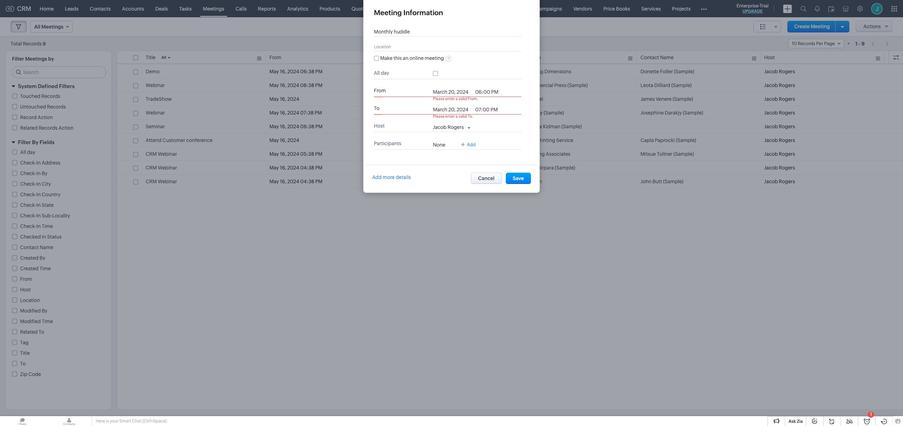 Task type: vqa. For each thing, say whether or not it's contained in the screenshot.
General
no



Task type: describe. For each thing, give the bounding box(es) containing it.
Search text field
[[12, 67, 106, 78]]

create menu image
[[784, 4, 792, 13]]

mmm d, yyyy text field
[[433, 107, 472, 113]]

Location text field
[[374, 44, 515, 49]]

search element
[[797, 0, 811, 17]]

create menu element
[[779, 0, 797, 17]]

signals element
[[811, 0, 824, 17]]



Task type: locate. For each thing, give the bounding box(es) containing it.
profile image
[[872, 3, 883, 14]]

hh:mm a text field
[[475, 107, 504, 113]]

logo image
[[6, 6, 14, 11]]

chats image
[[0, 417, 44, 427]]

calendar image
[[829, 6, 835, 11]]

signals image
[[815, 6, 820, 12]]

Title text field
[[374, 29, 515, 35]]

row group
[[117, 65, 904, 189]]

navigation
[[869, 38, 893, 49]]

search image
[[801, 6, 807, 12]]

contacts image
[[47, 417, 91, 427]]

profile element
[[868, 0, 887, 17]]

mmm d, yyyy text field
[[433, 89, 472, 95]]

None button
[[471, 173, 502, 184], [506, 173, 531, 184], [471, 173, 502, 184], [506, 173, 531, 184]]

hh:mm a text field
[[475, 89, 504, 95]]



